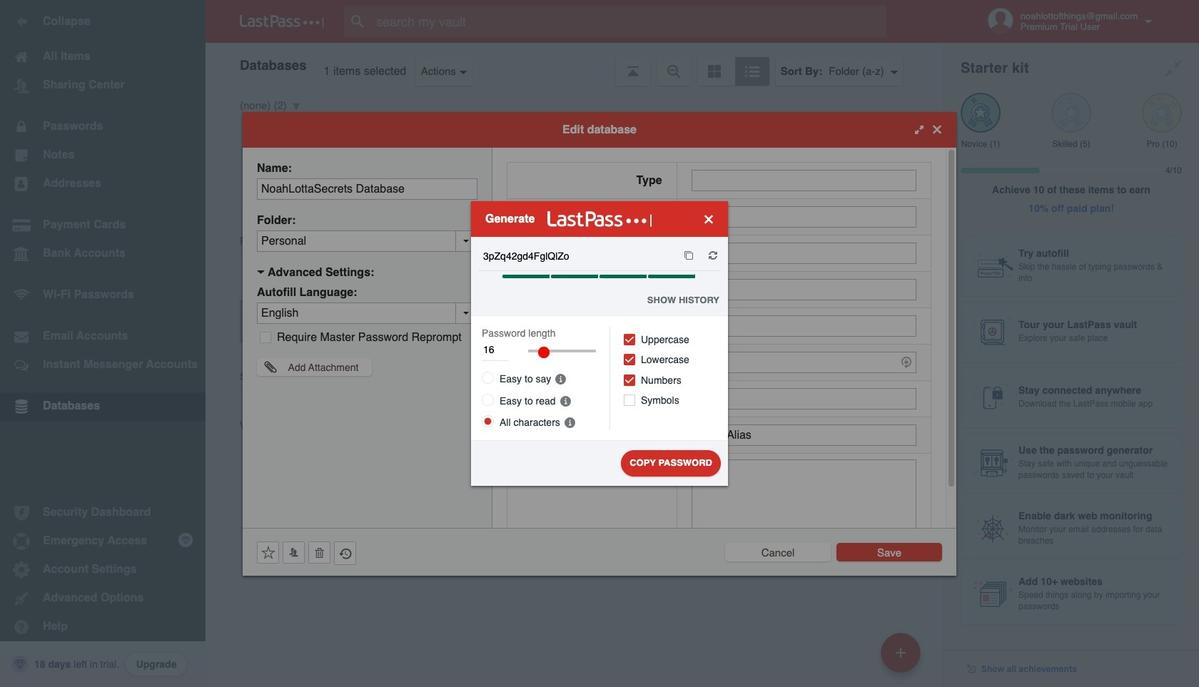 Task type: locate. For each thing, give the bounding box(es) containing it.
None text field
[[257, 178, 478, 200], [692, 206, 917, 227], [692, 242, 917, 264], [692, 279, 917, 300], [692, 425, 917, 446], [257, 178, 478, 200], [692, 206, 917, 227], [692, 242, 917, 264], [692, 279, 917, 300], [692, 425, 917, 446]]

None range field
[[528, 342, 597, 361]]

new item image
[[896, 648, 906, 658]]

Please enter a password... text field
[[482, 237, 671, 273]]

lastpass image
[[240, 15, 324, 28]]

None text field
[[692, 170, 917, 191], [257, 230, 478, 252], [692, 315, 917, 337], [692, 388, 917, 410], [692, 460, 917, 548], [692, 170, 917, 191], [257, 230, 478, 252], [692, 315, 917, 337], [692, 388, 917, 410], [692, 460, 917, 548]]

main navigation navigation
[[0, 0, 206, 688]]

dialog
[[243, 112, 957, 576], [464, 202, 736, 486]]

Search search field
[[344, 6, 915, 37]]

new item navigation
[[876, 629, 930, 688]]

None password field
[[692, 352, 917, 373]]

None number field
[[482, 344, 509, 362]]

search my vault text field
[[344, 6, 915, 37]]



Task type: describe. For each thing, give the bounding box(es) containing it.
vault options navigation
[[206, 43, 944, 86]]



